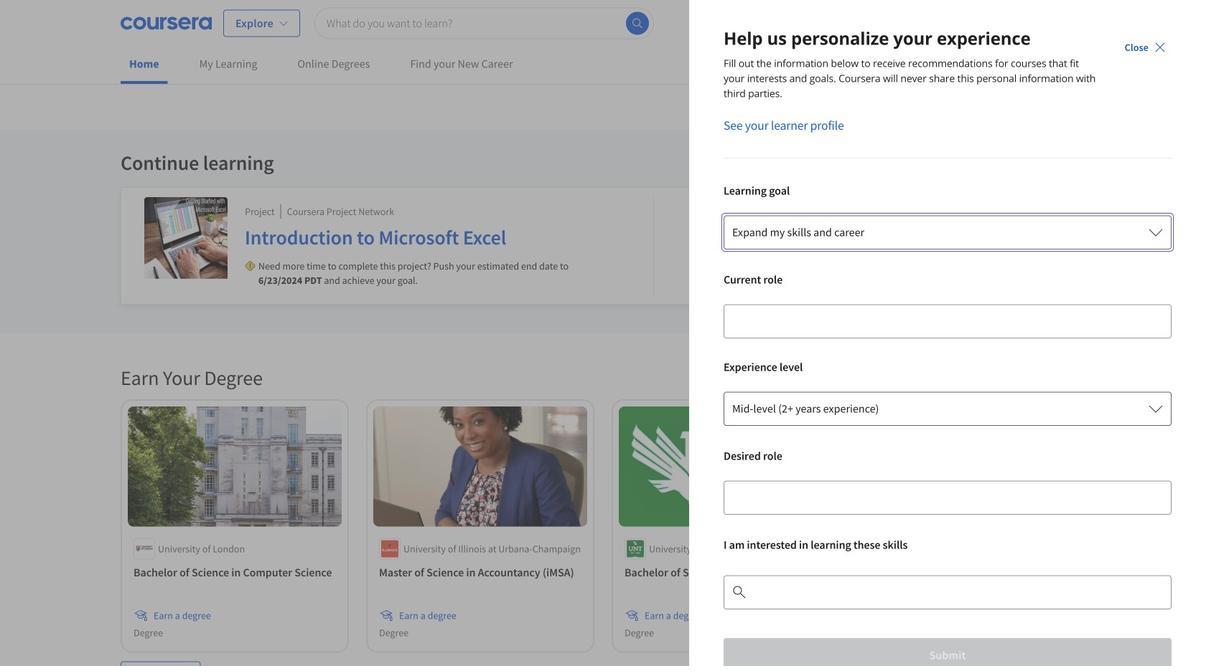 Task type: describe. For each thing, give the bounding box(es) containing it.
Current role text field
[[732, 304, 1136, 339]]

more option for introduction to microsoft excel image
[[881, 195, 901, 215]]

Desired role text field
[[732, 481, 1136, 515]]

What do you want to learn? text field
[[314, 8, 654, 39]]

introduction to microsoft excel image
[[144, 197, 228, 281]]

help center image
[[1169, 630, 1186, 647]]

coursera image
[[121, 12, 212, 35]]



Task type: vqa. For each thing, say whether or not it's contained in the screenshot.
menu item
yes



Task type: locate. For each thing, give the bounding box(es) containing it.
earn your degree collection element
[[112, 342, 1094, 667]]

menu item
[[918, 6, 999, 41]]

menu
[[918, 0, 1086, 47]]

None text field
[[747, 576, 1136, 610]]

None search field
[[314, 8, 654, 39]]



